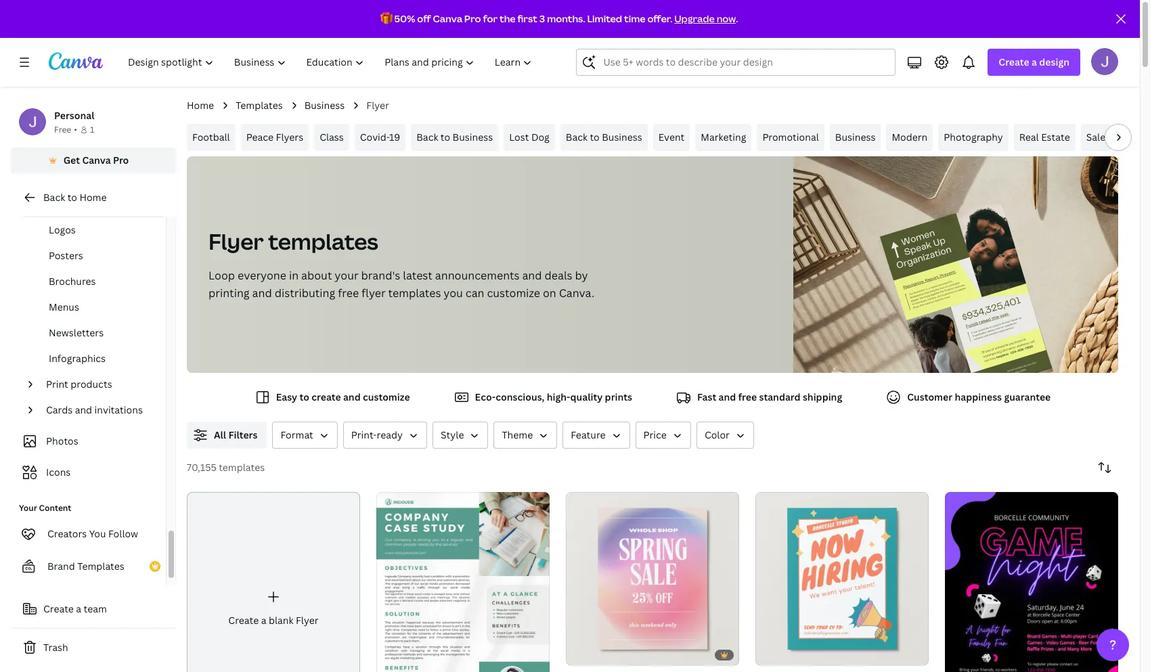 Task type: locate. For each thing, give the bounding box(es) containing it.
pro inside button
[[113, 154, 129, 167]]

brand templates
[[47, 560, 125, 573]]

eco-
[[475, 391, 496, 404]]

2 vertical spatial flyer
[[296, 614, 319, 627]]

2 back to business from the left
[[566, 131, 643, 144]]

canva
[[433, 12, 463, 25], [82, 154, 111, 167]]

templates inside 'loop everyone in about your brand's latest announcements and deals by printing and distributing free flyer templates you can customize on canva.'
[[389, 286, 441, 301]]

1 horizontal spatial 1
[[576, 650, 580, 660]]

2 horizontal spatial a
[[1032, 56, 1038, 68]]

0 vertical spatial templates
[[236, 99, 283, 112]]

•
[[74, 124, 77, 135]]

promotional
[[763, 131, 820, 144]]

business up 'class'
[[305, 99, 345, 112]]

canva inside button
[[82, 154, 111, 167]]

2 of from the left
[[771, 650, 781, 660]]

team
[[84, 603, 107, 616]]

2 vertical spatial templates
[[219, 461, 265, 474]]

1 vertical spatial flyers
[[49, 198, 76, 211]]

create a blank flyer element
[[187, 493, 360, 673]]

1 vertical spatial templates
[[77, 560, 125, 573]]

pro left for
[[465, 12, 481, 25]]

0 horizontal spatial flyer
[[209, 227, 264, 256]]

game night flyer image
[[946, 493, 1119, 673]]

price button
[[636, 422, 692, 449]]

2 for 2nd 1 of 2 link
[[783, 650, 788, 660]]

photography link
[[939, 124, 1009, 151]]

1 horizontal spatial templates
[[236, 99, 283, 112]]

1 of 2 for pink and purple colorful gradient modern spring sale flyer image
[[576, 650, 598, 660]]

first
[[518, 12, 538, 25]]

create inside dropdown button
[[999, 56, 1030, 68]]

70,155
[[187, 461, 217, 474]]

0 vertical spatial flyers
[[276, 131, 304, 144]]

free left standard
[[739, 391, 757, 404]]

feature button
[[563, 422, 630, 449]]

flyer
[[362, 286, 386, 301]]

create left blank
[[229, 614, 259, 627]]

1 back to business link from the left
[[411, 124, 499, 151]]

a left design
[[1032, 56, 1038, 68]]

flyers right peace at the left of page
[[276, 131, 304, 144]]

a left blank
[[261, 614, 267, 627]]

style
[[441, 429, 464, 442]]

0 horizontal spatial a
[[76, 603, 81, 616]]

to right dog
[[590, 131, 600, 144]]

business link up 'class'
[[305, 98, 345, 113]]

1 1 of 2 from the left
[[576, 650, 598, 660]]

create a team button
[[11, 596, 176, 623]]

1 vertical spatial pro
[[113, 154, 129, 167]]

0 horizontal spatial home
[[80, 191, 107, 204]]

get canva pro button
[[11, 148, 176, 173]]

jacob simon image
[[1092, 48, 1119, 75]]

🎁 50% off canva pro for the first 3 months. limited time offer. upgrade now .
[[380, 12, 739, 25]]

blank
[[269, 614, 294, 627]]

1 horizontal spatial home
[[187, 99, 214, 112]]

theme
[[502, 429, 533, 442]]

home up the 'logos' link
[[80, 191, 107, 204]]

print products link
[[41, 372, 158, 398]]

1 horizontal spatial flyer
[[296, 614, 319, 627]]

1 of from the left
[[582, 650, 592, 660]]

a inside dropdown button
[[1032, 56, 1038, 68]]

customize
[[487, 286, 541, 301], [363, 391, 410, 404]]

canva right off on the top left
[[433, 12, 463, 25]]

1 horizontal spatial pro
[[465, 12, 481, 25]]

0 horizontal spatial templates
[[77, 560, 125, 573]]

1 horizontal spatial canva
[[433, 12, 463, 25]]

0 vertical spatial templates
[[268, 227, 379, 256]]

back to business link
[[411, 124, 499, 151], [561, 124, 648, 151]]

deals
[[545, 268, 573, 283]]

photography
[[945, 131, 1004, 144]]

brochures link
[[22, 269, 166, 295]]

1 horizontal spatial back to business
[[566, 131, 643, 144]]

None search field
[[577, 49, 897, 76]]

business left event
[[602, 131, 643, 144]]

0 horizontal spatial of
[[582, 650, 592, 660]]

2 horizontal spatial templates
[[389, 286, 441, 301]]

0 horizontal spatial customize
[[363, 391, 410, 404]]

home up football at the top of page
[[187, 99, 214, 112]]

to right 19
[[441, 131, 451, 144]]

2 2 from the left
[[783, 650, 788, 660]]

pro up back to home link
[[113, 154, 129, 167]]

print-ready button
[[343, 422, 427, 449]]

customer happiness guarantee
[[908, 391, 1052, 404]]

real estate
[[1020, 131, 1071, 144]]

1 horizontal spatial 2
[[783, 650, 788, 660]]

canva right "get"
[[82, 154, 111, 167]]

theme button
[[494, 422, 558, 449]]

peace flyers link
[[241, 124, 309, 151]]

1 of 2 for turquoise and orange retro illustration now hiring flyer image
[[766, 650, 788, 660]]

guarantee
[[1005, 391, 1052, 404]]

templates down you
[[77, 560, 125, 573]]

19
[[390, 131, 401, 144]]

0 horizontal spatial pro
[[113, 154, 129, 167]]

back to business link right dog
[[561, 124, 648, 151]]

2 back to business link from the left
[[561, 124, 648, 151]]

business link
[[305, 98, 345, 113], [830, 124, 882, 151]]

flyer up loop
[[209, 227, 264, 256]]

cards and invitations
[[46, 404, 143, 417]]

can
[[466, 286, 485, 301]]

icons link
[[19, 460, 158, 486]]

0 horizontal spatial templates
[[219, 461, 265, 474]]

ready
[[377, 429, 403, 442]]

2 horizontal spatial back
[[566, 131, 588, 144]]

marketing link
[[696, 124, 752, 151]]

quality
[[571, 391, 603, 404]]

back
[[417, 131, 439, 144], [566, 131, 588, 144], [43, 191, 65, 204]]

a for design
[[1032, 56, 1038, 68]]

customize up ready
[[363, 391, 410, 404]]

1 of 2
[[576, 650, 598, 660], [766, 650, 788, 660]]

photos
[[46, 435, 78, 448]]

0 vertical spatial flyer
[[367, 99, 389, 112]]

logos
[[49, 224, 76, 236]]

0 horizontal spatial 1 of 2 link
[[566, 493, 740, 666]]

back right 19
[[417, 131, 439, 144]]

icons
[[46, 466, 71, 479]]

print-ready
[[351, 429, 403, 442]]

0 horizontal spatial 1 of 2
[[576, 650, 598, 660]]

0 vertical spatial free
[[338, 286, 359, 301]]

templates up peace at the left of page
[[236, 99, 283, 112]]

1 horizontal spatial create
[[229, 614, 259, 627]]

0 horizontal spatial 2
[[594, 650, 598, 660]]

of for 2nd 1 of 2 link
[[771, 650, 781, 660]]

flyer right blank
[[296, 614, 319, 627]]

templates for 70,155 templates
[[219, 461, 265, 474]]

0 horizontal spatial back to business
[[417, 131, 493, 144]]

all filters button
[[187, 422, 267, 449]]

50%
[[395, 12, 416, 25]]

of
[[582, 650, 592, 660], [771, 650, 781, 660]]

high-
[[547, 391, 571, 404]]

back to business right dog
[[566, 131, 643, 144]]

get
[[63, 154, 80, 167]]

distributing
[[275, 286, 336, 301]]

templates
[[268, 227, 379, 256], [389, 286, 441, 301], [219, 461, 265, 474]]

create a blank flyer link
[[187, 493, 360, 673]]

promotional link
[[758, 124, 825, 151]]

1 vertical spatial templates
[[389, 286, 441, 301]]

1 vertical spatial flyer
[[209, 227, 264, 256]]

1 of 2 link
[[566, 493, 740, 666], [756, 493, 929, 666]]

templates down filters
[[219, 461, 265, 474]]

you
[[444, 286, 463, 301]]

0 horizontal spatial canva
[[82, 154, 111, 167]]

real
[[1020, 131, 1040, 144]]

get canva pro
[[63, 154, 129, 167]]

1 2 from the left
[[594, 650, 598, 660]]

football
[[192, 131, 230, 144]]

upgrade
[[675, 12, 715, 25]]

create
[[312, 391, 341, 404]]

upgrade now button
[[675, 12, 737, 25]]

1 horizontal spatial a
[[261, 614, 267, 627]]

flyers up logos
[[49, 198, 76, 211]]

2 1 of 2 from the left
[[766, 650, 788, 660]]

1 horizontal spatial 1 of 2
[[766, 650, 788, 660]]

green minimalist company case study flyer portrait image
[[377, 493, 550, 673]]

1 vertical spatial canva
[[82, 154, 111, 167]]

a
[[1032, 56, 1038, 68], [76, 603, 81, 616], [261, 614, 267, 627]]

a left team
[[76, 603, 81, 616]]

a inside "button"
[[76, 603, 81, 616]]

templates down latest
[[389, 286, 441, 301]]

offer.
[[648, 12, 673, 25]]

and left the deals
[[523, 268, 542, 283]]

1 horizontal spatial back
[[417, 131, 439, 144]]

all filters
[[214, 429, 258, 442]]

0 horizontal spatial free
[[338, 286, 359, 301]]

on
[[543, 286, 557, 301]]

back to home link
[[11, 184, 176, 211]]

create inside "button"
[[43, 603, 74, 616]]

1 vertical spatial business link
[[830, 124, 882, 151]]

back to business right 19
[[417, 131, 493, 144]]

1 horizontal spatial of
[[771, 650, 781, 660]]

flyer up covid-19
[[367, 99, 389, 112]]

back to business
[[417, 131, 493, 144], [566, 131, 643, 144]]

business left lost
[[453, 131, 493, 144]]

1 horizontal spatial templates
[[268, 227, 379, 256]]

0 vertical spatial customize
[[487, 286, 541, 301]]

create a blank flyer
[[229, 614, 319, 627]]

class link
[[314, 124, 349, 151]]

back up logos
[[43, 191, 65, 204]]

0 horizontal spatial back to business link
[[411, 124, 499, 151]]

1 horizontal spatial back to business link
[[561, 124, 648, 151]]

2 horizontal spatial 1
[[766, 650, 769, 660]]

and right cards in the left of the page
[[75, 404, 92, 417]]

customize left the on
[[487, 286, 541, 301]]

business link left modern link
[[830, 124, 882, 151]]

back to business link right 19
[[411, 124, 499, 151]]

0 horizontal spatial create
[[43, 603, 74, 616]]

3
[[540, 12, 546, 25]]

1 horizontal spatial free
[[739, 391, 757, 404]]

create left design
[[999, 56, 1030, 68]]

class
[[320, 131, 344, 144]]

2 horizontal spatial create
[[999, 56, 1030, 68]]

0 horizontal spatial business link
[[305, 98, 345, 113]]

brand's
[[361, 268, 401, 283]]

the
[[500, 12, 516, 25]]

brand templates link
[[11, 553, 166, 581]]

2 horizontal spatial flyer
[[367, 99, 389, 112]]

back right dog
[[566, 131, 588, 144]]

free down 'your'
[[338, 286, 359, 301]]

1 vertical spatial home
[[80, 191, 107, 204]]

create for create a design
[[999, 56, 1030, 68]]

create left team
[[43, 603, 74, 616]]

turquoise and orange retro illustration now hiring flyer image
[[756, 493, 929, 666]]

1 horizontal spatial 1 of 2 link
[[756, 493, 929, 666]]

0 vertical spatial business link
[[305, 98, 345, 113]]

free •
[[54, 124, 77, 135]]

1 vertical spatial free
[[739, 391, 757, 404]]

0 horizontal spatial flyers
[[49, 198, 76, 211]]

1 horizontal spatial customize
[[487, 286, 541, 301]]

templates up about
[[268, 227, 379, 256]]



Task type: vqa. For each thing, say whether or not it's contained in the screenshot.
text button
no



Task type: describe. For each thing, give the bounding box(es) containing it.
by
[[575, 268, 588, 283]]

football link
[[187, 124, 236, 151]]

menus link
[[22, 295, 166, 320]]

covid-19 link
[[355, 124, 406, 151]]

infographics
[[49, 352, 106, 365]]

1 1 of 2 link from the left
[[566, 493, 740, 666]]

follow
[[108, 528, 138, 541]]

1 horizontal spatial flyers
[[276, 131, 304, 144]]

content
[[39, 503, 71, 514]]

customize inside 'loop everyone in about your brand's latest announcements and deals by printing and distributing free flyer templates you can customize on canva.'
[[487, 286, 541, 301]]

flyer for flyer templates
[[209, 227, 264, 256]]

church link
[[1117, 124, 1151, 151]]

format
[[281, 429, 314, 442]]

create for create a team
[[43, 603, 74, 616]]

flyer templates
[[209, 227, 379, 256]]

format button
[[273, 422, 338, 449]]

0 vertical spatial canva
[[433, 12, 463, 25]]

2 1 of 2 link from the left
[[756, 493, 929, 666]]

color
[[705, 429, 730, 442]]

1 back to business from the left
[[417, 131, 493, 144]]

back for 2nd 'back to business' link
[[566, 131, 588, 144]]

print
[[46, 378, 68, 391]]

you
[[89, 528, 106, 541]]

print-
[[351, 429, 377, 442]]

newsletters
[[49, 327, 104, 339]]

and down everyone
[[252, 286, 272, 301]]

now
[[717, 12, 737, 25]]

your
[[335, 268, 359, 283]]

posters
[[49, 249, 83, 262]]

infographics link
[[22, 346, 166, 372]]

0 horizontal spatial back
[[43, 191, 65, 204]]

2 for 1st 1 of 2 link from left
[[594, 650, 598, 660]]

to up logos
[[67, 191, 77, 204]]

back for first 'back to business' link
[[417, 131, 439, 144]]

conscious,
[[496, 391, 545, 404]]

months.
[[547, 12, 586, 25]]

posters link
[[22, 243, 166, 269]]

creators you follow link
[[11, 521, 166, 548]]

design
[[1040, 56, 1070, 68]]

70,155 templates
[[187, 461, 265, 474]]

off
[[417, 12, 431, 25]]

prints
[[605, 391, 633, 404]]

free inside 'loop everyone in about your brand's latest announcements and deals by printing and distributing free flyer templates you can customize on canva.'
[[338, 286, 359, 301]]

fast and free standard shipping
[[698, 391, 843, 404]]

business left modern
[[836, 131, 876, 144]]

limited
[[588, 12, 623, 25]]

everyone
[[238, 268, 287, 283]]

photos link
[[19, 429, 158, 455]]

all
[[214, 429, 226, 442]]

style button
[[433, 422, 489, 449]]

cards
[[46, 404, 73, 417]]

a for blank
[[261, 614, 267, 627]]

modern
[[892, 131, 928, 144]]

0 vertical spatial pro
[[465, 12, 481, 25]]

in
[[289, 268, 299, 283]]

create a design button
[[989, 49, 1081, 76]]

1 horizontal spatial business link
[[830, 124, 882, 151]]

price
[[644, 429, 667, 442]]

1 vertical spatial customize
[[363, 391, 410, 404]]

sale
[[1087, 131, 1106, 144]]

sale link
[[1082, 124, 1112, 151]]

trash link
[[11, 635, 176, 662]]

0 horizontal spatial 1
[[90, 124, 94, 135]]

creators
[[47, 528, 87, 541]]

1 for turquoise and orange retro illustration now hiring flyer image
[[766, 650, 769, 660]]

covid-19
[[360, 131, 401, 144]]

.
[[737, 12, 739, 25]]

brochures
[[49, 275, 96, 288]]

pink and purple colorful gradient modern spring sale flyer image
[[566, 493, 740, 666]]

marketing
[[701, 131, 747, 144]]

newsletters link
[[22, 320, 166, 346]]

1 for pink and purple colorful gradient modern spring sale flyer image
[[576, 650, 580, 660]]

back to home
[[43, 191, 107, 204]]

flyer for flyer
[[367, 99, 389, 112]]

home link
[[187, 98, 214, 113]]

happiness
[[956, 391, 1003, 404]]

Sort by button
[[1092, 455, 1119, 482]]

trash
[[43, 642, 68, 654]]

of for 1st 1 of 2 link from left
[[582, 650, 592, 660]]

🎁
[[380, 12, 393, 25]]

loop
[[209, 268, 235, 283]]

Search search field
[[604, 49, 888, 75]]

brand
[[47, 560, 75, 573]]

about
[[301, 268, 332, 283]]

a for team
[[76, 603, 81, 616]]

peace
[[246, 131, 274, 144]]

templates for flyer templates
[[268, 227, 379, 256]]

canva.
[[559, 286, 595, 301]]

and right create
[[343, 391, 361, 404]]

create a team
[[43, 603, 107, 616]]

0 vertical spatial home
[[187, 99, 214, 112]]

lost dog
[[510, 131, 550, 144]]

covid-
[[360, 131, 390, 144]]

create for create a blank flyer
[[229, 614, 259, 627]]

top level navigation element
[[119, 49, 544, 76]]

event link
[[654, 124, 691, 151]]

invitations
[[95, 404, 143, 417]]

personal
[[54, 109, 94, 122]]

time
[[625, 12, 646, 25]]

and right fast at the bottom of the page
[[719, 391, 737, 404]]

to right easy
[[300, 391, 310, 404]]

your
[[19, 503, 37, 514]]

standard
[[760, 391, 801, 404]]

create a design
[[999, 56, 1070, 68]]



